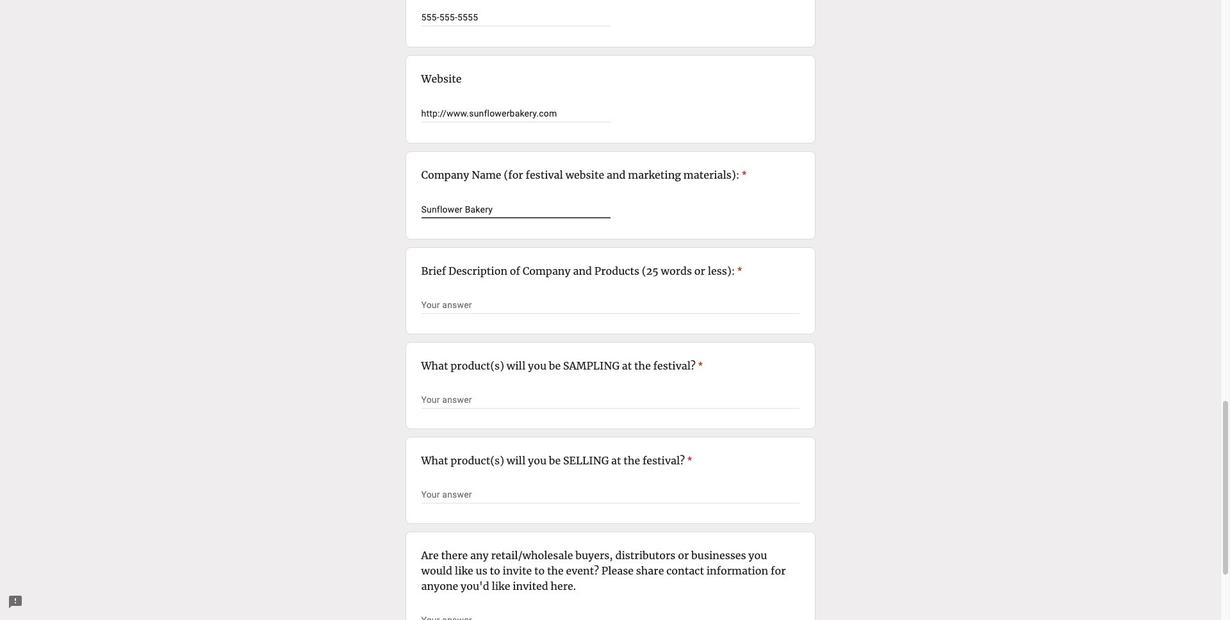 Task type: locate. For each thing, give the bounding box(es) containing it.
Your answer text field
[[421, 298, 800, 313]]

1 vertical spatial your answer text field
[[421, 488, 800, 503]]

heading
[[421, 167, 747, 183], [421, 263, 742, 279], [421, 358, 703, 374], [421, 453, 692, 469]]

your answer text field for the required question element related to 3rd heading
[[421, 393, 800, 408]]

None text field
[[421, 10, 610, 25], [421, 613, 800, 620], [421, 10, 610, 25], [421, 613, 800, 620]]

Your answer text field
[[421, 393, 800, 408], [421, 488, 800, 503]]

3 heading from the top
[[421, 358, 703, 374]]

required question element for 4th heading from the top of the page
[[685, 453, 692, 469]]

0 vertical spatial your answer text field
[[421, 393, 800, 408]]

required question element
[[740, 167, 747, 183], [735, 263, 742, 279], [696, 358, 703, 374], [685, 453, 692, 469]]

None text field
[[421, 106, 610, 121], [421, 202, 610, 217], [421, 106, 610, 121], [421, 202, 610, 217]]

1 heading from the top
[[421, 167, 747, 183]]

2 heading from the top
[[421, 263, 742, 279]]

required question element for 3rd heading from the bottom
[[735, 263, 742, 279]]

1 your answer text field from the top
[[421, 393, 800, 408]]

2 your answer text field from the top
[[421, 488, 800, 503]]



Task type: vqa. For each thing, say whether or not it's contained in the screenshot.
heading related to 2nd Your answer text box's Required question element
yes



Task type: describe. For each thing, give the bounding box(es) containing it.
required question element for 3rd heading
[[696, 358, 703, 374]]

required question element for 4th heading from the bottom of the page
[[740, 167, 747, 183]]

4 heading from the top
[[421, 453, 692, 469]]

your answer text field for the required question element for 4th heading from the top of the page
[[421, 488, 800, 503]]

report a problem to google image
[[8, 595, 23, 610]]



